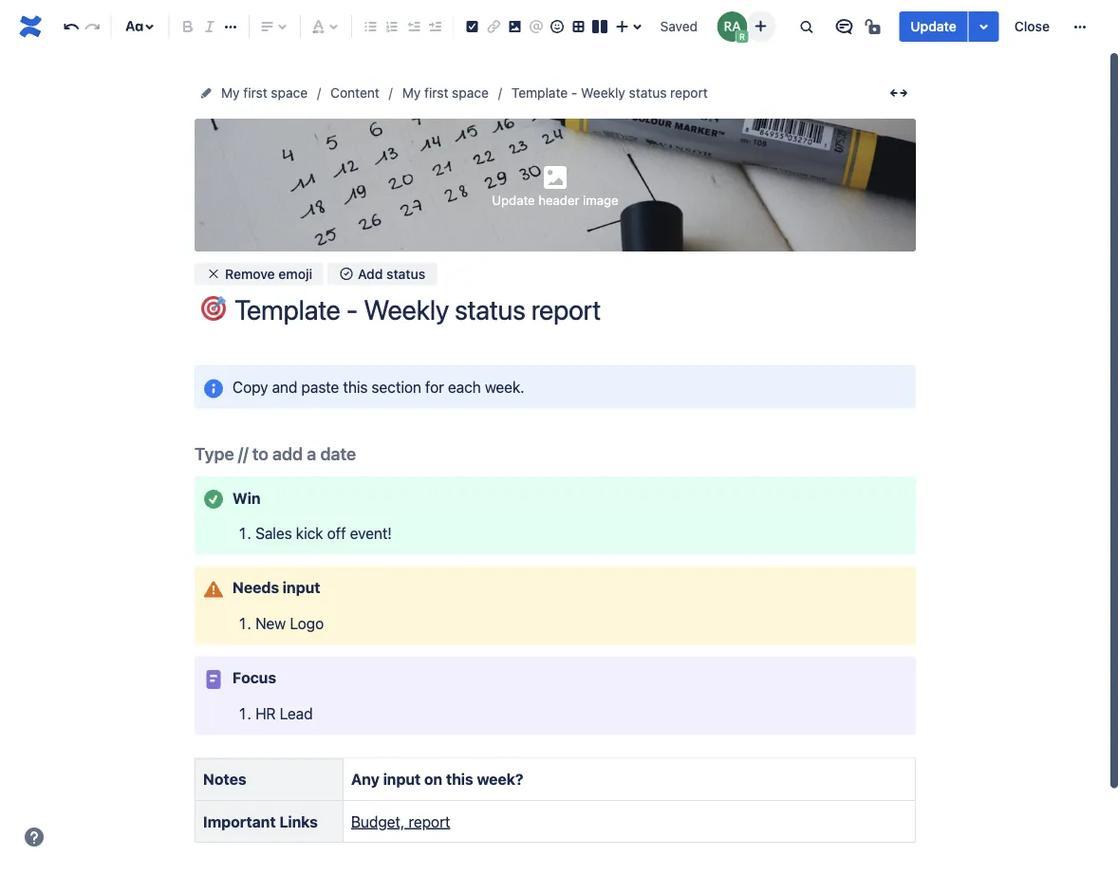 Task type: vqa. For each thing, say whether or not it's contained in the screenshot.
Panel note image
yes



Task type: describe. For each thing, give the bounding box(es) containing it.
needs input
[[233, 579, 320, 597]]

copy and paste this section for each week.
[[233, 378, 525, 396]]

week.
[[485, 378, 525, 396]]

remove emoji button
[[195, 262, 324, 285]]

panel info image
[[202, 377, 225, 400]]

my for 2nd "my first space" link from the left
[[402, 85, 421, 101]]

new
[[255, 614, 286, 632]]

content link
[[331, 82, 380, 104]]

panel note image
[[202, 668, 225, 691]]

focus
[[233, 669, 276, 687]]

undo ⌘z image
[[60, 15, 83, 38]]

more formatting image
[[219, 15, 242, 38]]

input for needs
[[283, 579, 320, 597]]

important
[[203, 813, 276, 831]]

sales
[[255, 524, 292, 542]]

win sales kick off event!
[[233, 489, 392, 542]]

Main content area, start typing to enter text. text field
[[183, 366, 928, 859]]

template - weekly status report
[[512, 85, 708, 101]]

invite to edit image
[[749, 15, 772, 38]]

this for paste
[[343, 378, 368, 396]]

ruby anderson image
[[717, 11, 748, 42]]

italic ⌘i image
[[198, 15, 221, 38]]

indent tab image
[[423, 15, 446, 38]]

bold ⌘b image
[[177, 15, 199, 38]]

find and replace image
[[795, 15, 818, 38]]

remove emoji image
[[206, 266, 221, 281]]

mention image
[[525, 15, 548, 38]]

update for update
[[911, 19, 957, 34]]

image
[[583, 193, 619, 208]]

my first space for 1st "my first space" link from the left
[[221, 85, 308, 101]]

budget, report
[[351, 813, 450, 831]]

event!
[[350, 524, 392, 542]]

first for 2nd "my first space" link from the left
[[425, 85, 449, 101]]

emoji image
[[546, 15, 569, 38]]

input for any
[[383, 770, 421, 788]]

saved
[[660, 19, 698, 34]]

comment icon image
[[833, 15, 856, 38]]

help image
[[23, 826, 46, 849]]

2 my first space link from the left
[[402, 82, 489, 104]]

panel success image
[[202, 488, 225, 511]]

1 horizontal spatial status
[[629, 85, 667, 101]]

first for 1st "my first space" link from the left
[[243, 85, 267, 101]]

content
[[331, 85, 380, 101]]

win
[[233, 489, 261, 507]]

section
[[372, 378, 421, 396]]

outdent ⇧tab image
[[402, 15, 425, 38]]

header
[[539, 193, 580, 208]]

budget,
[[351, 813, 405, 831]]

and
[[272, 378, 298, 396]]

links
[[279, 813, 318, 831]]

close
[[1015, 19, 1050, 34]]

update for update header image
[[492, 193, 535, 208]]

any
[[351, 770, 380, 788]]

table image
[[567, 15, 590, 38]]

my first space for 2nd "my first space" link from the left
[[402, 85, 489, 101]]

layouts image
[[589, 15, 612, 38]]

-
[[572, 85, 578, 101]]

remove emoji
[[225, 266, 312, 281]]

redo ⌘⇧z image
[[81, 15, 104, 38]]

more image
[[1069, 15, 1092, 38]]

lead
[[280, 704, 313, 723]]

notes
[[203, 770, 246, 788]]

adjust update settings image
[[973, 15, 996, 38]]



Task type: locate. For each thing, give the bounding box(es) containing it.
:dart: image
[[201, 296, 226, 321]]

report inside main content area, start typing to enter text. text box
[[409, 813, 450, 831]]

this
[[343, 378, 368, 396], [446, 770, 473, 788]]

emoji
[[279, 266, 312, 281]]

template
[[512, 85, 568, 101]]

copy
[[233, 378, 268, 396]]

add status
[[358, 266, 426, 281]]

2 my from the left
[[402, 85, 421, 101]]

first right move this page image
[[243, 85, 267, 101]]

link image
[[482, 15, 505, 38]]

update left header
[[492, 193, 535, 208]]

input up logo
[[283, 579, 320, 597]]

1 space from the left
[[271, 85, 308, 101]]

1 horizontal spatial report
[[671, 85, 708, 101]]

kick
[[296, 524, 323, 542]]

action item image
[[461, 15, 484, 38]]

2 space from the left
[[452, 85, 489, 101]]

1 horizontal spatial first
[[425, 85, 449, 101]]

my first space link
[[221, 82, 308, 104], [402, 82, 489, 104]]

this for on
[[446, 770, 473, 788]]

my right move this page image
[[221, 85, 240, 101]]

1 my first space link from the left
[[221, 82, 308, 104]]

0 horizontal spatial this
[[343, 378, 368, 396]]

numbered list ⌘⇧7 image
[[381, 15, 403, 38]]

1 horizontal spatial my
[[402, 85, 421, 101]]

hr
[[255, 704, 276, 723]]

my first space link down indent tab icon
[[402, 82, 489, 104]]

week?
[[477, 770, 524, 788]]

report down on
[[409, 813, 450, 831]]

add status button
[[328, 262, 437, 285]]

0 horizontal spatial my first space link
[[221, 82, 308, 104]]

hr lead
[[255, 704, 313, 723]]

Give this page a title text field
[[235, 294, 916, 326]]

1 first from the left
[[243, 85, 267, 101]]

make page full-width image
[[888, 82, 911, 104]]

logo
[[290, 614, 324, 632]]

update
[[911, 19, 957, 34], [492, 193, 535, 208]]

0 horizontal spatial update
[[492, 193, 535, 208]]

status inside dropdown button
[[387, 266, 426, 281]]

my
[[221, 85, 240, 101], [402, 85, 421, 101]]

first
[[243, 85, 267, 101], [425, 85, 449, 101]]

for
[[425, 378, 444, 396]]

template - weekly status report link
[[512, 82, 708, 104]]

confluence image
[[15, 11, 46, 42]]

1 horizontal spatial input
[[383, 770, 421, 788]]

0 horizontal spatial first
[[243, 85, 267, 101]]

1 horizontal spatial update
[[911, 19, 957, 34]]

:dart: image
[[201, 296, 226, 321]]

my first space link right move this page image
[[221, 82, 308, 104]]

0 horizontal spatial my
[[221, 85, 240, 101]]

update left adjust update settings icon
[[911, 19, 957, 34]]

my first space
[[221, 85, 308, 101], [402, 85, 489, 101]]

1 vertical spatial input
[[383, 770, 421, 788]]

my for 1st "my first space" link from the left
[[221, 85, 240, 101]]

1 horizontal spatial my first space link
[[402, 82, 489, 104]]

my right content
[[402, 85, 421, 101]]

first down indent tab icon
[[425, 85, 449, 101]]

add
[[358, 266, 383, 281]]

0 horizontal spatial space
[[271, 85, 308, 101]]

1 vertical spatial update
[[492, 193, 535, 208]]

my first space right move this page image
[[221, 85, 308, 101]]

update inside button
[[911, 19, 957, 34]]

update inside popup button
[[492, 193, 535, 208]]

this right paste
[[343, 378, 368, 396]]

needs
[[233, 579, 279, 597]]

2 my first space from the left
[[402, 85, 489, 101]]

input left on
[[383, 770, 421, 788]]

this right on
[[446, 770, 473, 788]]

any input on this week?
[[351, 770, 524, 788]]

space left content
[[271, 85, 308, 101]]

update header image
[[492, 193, 619, 208]]

1 vertical spatial this
[[446, 770, 473, 788]]

update button
[[899, 11, 968, 42]]

new logo
[[255, 614, 324, 632]]

1 horizontal spatial this
[[446, 770, 473, 788]]

2 first from the left
[[425, 85, 449, 101]]

off
[[327, 524, 346, 542]]

each
[[448, 378, 481, 396]]

paste
[[301, 378, 339, 396]]

1 horizontal spatial space
[[452, 85, 489, 101]]

0 horizontal spatial report
[[409, 813, 450, 831]]

0 vertical spatial status
[[629, 85, 667, 101]]

input
[[283, 579, 320, 597], [383, 770, 421, 788]]

1 vertical spatial status
[[387, 266, 426, 281]]

0 horizontal spatial my first space
[[221, 85, 308, 101]]

report down the saved
[[671, 85, 708, 101]]

0 vertical spatial this
[[343, 378, 368, 396]]

on
[[424, 770, 443, 788]]

1 my from the left
[[221, 85, 240, 101]]

my first space down indent tab icon
[[402, 85, 489, 101]]

0 vertical spatial input
[[283, 579, 320, 597]]

weekly
[[581, 85, 626, 101]]

remove
[[225, 266, 275, 281]]

space for 2nd "my first space" link from the left
[[452, 85, 489, 101]]

0 horizontal spatial input
[[283, 579, 320, 597]]

update header image button
[[487, 161, 624, 209]]

1 vertical spatial report
[[409, 813, 450, 831]]

1 my first space from the left
[[221, 85, 308, 101]]

0 vertical spatial report
[[671, 85, 708, 101]]

bullet list ⌘⇧8 image
[[359, 15, 382, 38]]

status
[[629, 85, 667, 101], [387, 266, 426, 281]]

0 horizontal spatial status
[[387, 266, 426, 281]]

report
[[671, 85, 708, 101], [409, 813, 450, 831]]

text styles image
[[123, 15, 146, 38]]

no restrictions image
[[863, 15, 886, 38]]

status right add
[[387, 266, 426, 281]]

add image, video, or file image
[[504, 15, 526, 38]]

panel warning image
[[202, 578, 225, 601]]

space for 1st "my first space" link from the left
[[271, 85, 308, 101]]

space
[[271, 85, 308, 101], [452, 85, 489, 101]]

0 vertical spatial update
[[911, 19, 957, 34]]

1 horizontal spatial my first space
[[402, 85, 489, 101]]

important links
[[203, 813, 318, 831]]

space down action item image
[[452, 85, 489, 101]]

confluence image
[[15, 11, 46, 42]]

move this page image
[[198, 85, 214, 101]]

status right the weekly
[[629, 85, 667, 101]]

close button
[[1003, 11, 1062, 42]]



